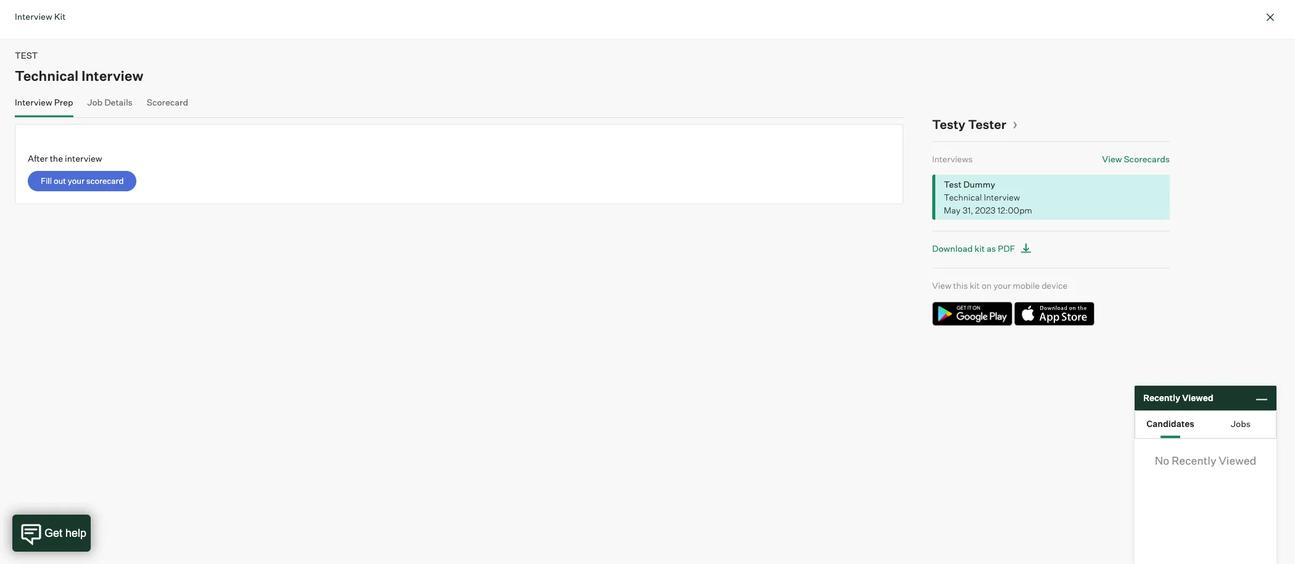 Task type: locate. For each thing, give the bounding box(es) containing it.
0 vertical spatial view
[[1103, 154, 1123, 164]]

fill out your scorecard
[[41, 176, 124, 186]]

candidates
[[1147, 418, 1195, 429]]

interview left kit
[[15, 11, 52, 22]]

viewed down jobs
[[1220, 454, 1257, 467]]

tester
[[969, 116, 1007, 132]]

job
[[87, 97, 103, 107]]

technical up 'interview prep'
[[15, 67, 79, 84]]

interview
[[65, 153, 102, 164]]

1 horizontal spatial view
[[1103, 154, 1123, 164]]

testy
[[933, 116, 966, 132]]

interview left prep on the left
[[15, 97, 52, 107]]

viewed up candidates
[[1183, 393, 1214, 403]]

your right on
[[994, 280, 1012, 290]]

1 horizontal spatial your
[[994, 280, 1012, 290]]

interview prep
[[15, 97, 73, 107]]

kit
[[975, 243, 986, 253], [970, 280, 980, 290]]

viewed
[[1183, 393, 1214, 403], [1220, 454, 1257, 467]]

1 horizontal spatial viewed
[[1220, 454, 1257, 467]]

view
[[1103, 154, 1123, 164], [933, 280, 952, 290]]

0 vertical spatial viewed
[[1183, 393, 1214, 403]]

recently right the "no"
[[1173, 454, 1217, 467]]

0 vertical spatial your
[[68, 176, 85, 186]]

scorecard
[[147, 97, 188, 107]]

scorecards
[[1125, 154, 1171, 164]]

view left this at the right
[[933, 280, 952, 290]]

0 vertical spatial recently
[[1144, 393, 1181, 403]]

tab list
[[1136, 411, 1277, 438]]

recently up candidates
[[1144, 393, 1181, 403]]

download kit as pdf
[[933, 243, 1016, 253]]

interview inside test dummy technical interview may 31, 2023 12:00pm
[[984, 192, 1021, 202]]

technical up 31,
[[945, 192, 983, 202]]

interview
[[15, 11, 52, 22], [81, 67, 143, 84], [15, 97, 52, 107], [984, 192, 1021, 202]]

kit left as
[[975, 243, 986, 253]]

kit
[[54, 11, 66, 22]]

after
[[28, 153, 48, 164]]

0 horizontal spatial technical
[[15, 67, 79, 84]]

out
[[54, 176, 66, 186]]

the
[[50, 153, 63, 164]]

0 vertical spatial technical
[[15, 67, 79, 84]]

2023
[[976, 205, 996, 215]]

1 horizontal spatial technical
[[945, 192, 983, 202]]

your right out
[[68, 176, 85, 186]]

0 horizontal spatial view
[[933, 280, 952, 290]]

jobs
[[1232, 418, 1251, 429]]

download kit as pdf link
[[933, 240, 1036, 257]]

view scorecards
[[1103, 154, 1171, 164]]

recently viewed
[[1144, 393, 1214, 403]]

interview up 12:00pm
[[984, 192, 1021, 202]]

testy tester link
[[933, 116, 1018, 132]]

mobile
[[1013, 280, 1040, 290]]

interview up job details
[[81, 67, 143, 84]]

12:00pm
[[998, 205, 1033, 215]]

1 vertical spatial view
[[933, 280, 952, 290]]

1 vertical spatial technical
[[945, 192, 983, 202]]

no
[[1156, 454, 1170, 467]]

view left scorecards
[[1103, 154, 1123, 164]]

device
[[1042, 280, 1068, 290]]

your
[[68, 176, 85, 186], [994, 280, 1012, 290]]

scorecard
[[86, 176, 124, 186]]

interview kit
[[15, 11, 66, 22]]

kit left on
[[970, 280, 980, 290]]

after the interview
[[28, 153, 102, 164]]

recently
[[1144, 393, 1181, 403], [1173, 454, 1217, 467]]

no recently viewed
[[1156, 454, 1257, 467]]

0 vertical spatial kit
[[975, 243, 986, 253]]

1 vertical spatial kit
[[970, 280, 980, 290]]

tab list containing candidates
[[1136, 411, 1277, 438]]

technical
[[15, 67, 79, 84], [945, 192, 983, 202]]

fill out your scorecard link
[[28, 171, 137, 191]]



Task type: vqa. For each thing, say whether or not it's contained in the screenshot.
scorecard
yes



Task type: describe. For each thing, give the bounding box(es) containing it.
on
[[982, 280, 992, 290]]

view for view scorecards
[[1103, 154, 1123, 164]]

test dummy technical interview may 31, 2023 12:00pm
[[945, 179, 1033, 215]]

1 vertical spatial your
[[994, 280, 1012, 290]]

download
[[933, 243, 973, 253]]

this
[[954, 280, 969, 290]]

scorecard link
[[147, 97, 188, 115]]

0 horizontal spatial your
[[68, 176, 85, 186]]

job details link
[[87, 97, 133, 115]]

pdf
[[999, 243, 1016, 253]]

prep
[[54, 97, 73, 107]]

dummy
[[964, 179, 996, 189]]

view scorecards button
[[1103, 154, 1171, 164]]

1 vertical spatial recently
[[1173, 454, 1217, 467]]

job details
[[87, 97, 133, 107]]

fill
[[41, 176, 52, 186]]

close image
[[1264, 10, 1279, 25]]

view this kit on your mobile device
[[933, 280, 1068, 290]]

testy tester
[[933, 116, 1007, 132]]

technical inside test dummy technical interview may 31, 2023 12:00pm
[[945, 192, 983, 202]]

view for view this kit on your mobile device
[[933, 280, 952, 290]]

interviews
[[933, 154, 973, 164]]

details
[[104, 97, 133, 107]]

test
[[945, 179, 962, 189]]

31,
[[963, 205, 974, 215]]

as
[[987, 243, 997, 253]]

1 vertical spatial viewed
[[1220, 454, 1257, 467]]

test
[[15, 50, 38, 61]]

0 horizontal spatial viewed
[[1183, 393, 1214, 403]]

interview prep link
[[15, 97, 73, 115]]

technical interview
[[15, 67, 143, 84]]

may
[[945, 205, 961, 215]]



